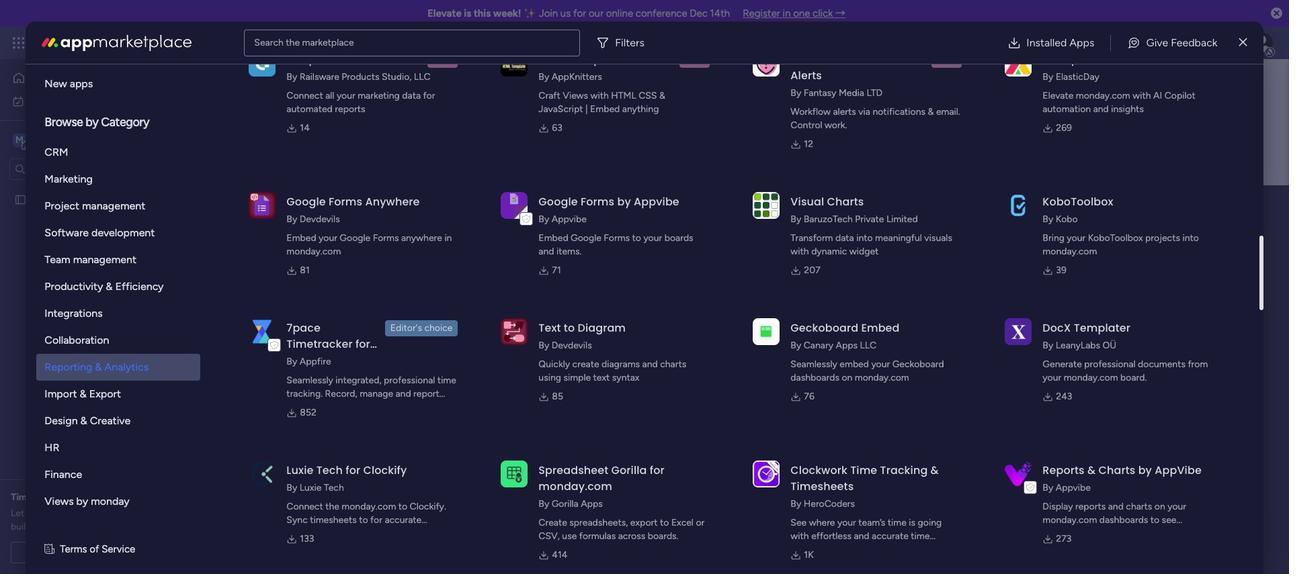 Task type: describe. For each thing, give the bounding box(es) containing it.
embed
[[840, 359, 869, 370]]

by right experts
[[76, 495, 88, 508]]

✨
[[524, 7, 537, 19]]

timesheets
[[310, 515, 357, 526]]

852
[[300, 407, 317, 419]]

dashboards inside seamlessly embed your geckoboard dashboards on monday.com
[[791, 372, 840, 384]]

charts inside display reports and charts on your monday.com dashboards to see statistics of your boards.
[[1126, 502, 1153, 513]]

into inside see where your team's time is going with effortless and accurate time tracking built into each item.
[[848, 545, 865, 556]]

forms inside "embed google forms to your boards and items."
[[604, 233, 630, 244]]

your inside bring your kobotoolbox projects into monday.com
[[1067, 233, 1086, 244]]

1 horizontal spatial choice
[[424, 323, 453, 334]]

embed inside geckoboard embed by canary apps llc
[[861, 321, 900, 336]]

to inside text to diagram by devdevils
[[564, 321, 575, 336]]

by appknitters
[[539, 71, 602, 83]]

analytics
[[105, 361, 149, 374]]

copilot inside elevate monday.com with ai copilot automation and insights
[[1165, 90, 1196, 102]]

elasticday
[[1056, 71, 1100, 83]]

charts inside reports & charts by appvibe by appvibe
[[1099, 463, 1136, 479]]

spreadsheet gorilla for monday.com by gorilla apps
[[539, 463, 665, 510]]

data inside "connect all your marketing data for automated reports"
[[402, 90, 421, 102]]

elevate monday.com with ai copilot automation and insights
[[1043, 90, 1196, 115]]

0 vertical spatial review
[[92, 492, 122, 504]]

& up export
[[95, 361, 102, 374]]

app logo image for docx templater
[[1005, 318, 1032, 345]]

your inside "connect all your marketing data for automated reports"
[[337, 90, 355, 102]]

into inside transform data into meaningful visuals with dynamic widget
[[857, 233, 873, 244]]

geckoboard inside seamlessly embed your geckoboard dashboards on monday.com
[[893, 359, 944, 370]]

browse
[[45, 115, 83, 130]]

monday.com inside spreadsheet gorilla for monday.com by gorilla apps
[[539, 479, 612, 495]]

template
[[570, 52, 622, 67]]

and inside connect the monday.com to clockify. sync timesheets to for accurate invoicing and reporting.
[[327, 528, 342, 540]]

conference
[[636, 7, 687, 19]]

invite members image
[[1113, 36, 1126, 50]]

schedule a meeting button
[[11, 543, 161, 564]]

0 vertical spatial editor's choice
[[45, 50, 116, 63]]

craft views with html css & javascript | embed anything
[[539, 90, 666, 115]]

schedule
[[44, 547, 83, 559]]

timetracker
[[287, 337, 353, 352]]

home
[[31, 72, 57, 83]]

integrated,
[[336, 375, 382, 387]]

studio,
[[382, 71, 412, 83]]

your inside the embed your google forms anywhere in monday.com
[[319, 233, 337, 244]]

into inside bring your kobotoolbox projects into monday.com
[[1183, 233, 1199, 244]]

and inside display reports and charts on your monday.com dashboards to see statistics of your boards.
[[1108, 502, 1124, 513]]

& inside 'craft views with html css & javascript | embed anything'
[[659, 90, 666, 102]]

1 vertical spatial main workspace
[[335, 190, 508, 221]]

generate professional documents from your monday.com board.
[[1043, 359, 1208, 384]]

items.
[[557, 246, 582, 257]]

syntax
[[612, 372, 640, 384]]

273
[[1056, 534, 1072, 545]]

1 horizontal spatial our
[[589, 7, 604, 19]]

charge
[[92, 522, 121, 533]]

to inside "embed google forms to your boards and items."
[[632, 233, 641, 244]]

1 vertical spatial main
[[335, 190, 387, 221]]

marketing
[[45, 173, 93, 186]]

to inside display reports and charts on your monday.com dashboards to see statistics of your boards.
[[1151, 515, 1160, 526]]

templater
[[1074, 321, 1131, 336]]

project management
[[45, 200, 145, 212]]

anywhere
[[365, 194, 420, 210]]

project
[[45, 200, 79, 212]]

ltd
[[867, 87, 883, 99]]

meaningful
[[875, 233, 922, 244]]

google inside "google forms anywhere by devdevils"
[[287, 194, 326, 210]]

7pace timetracker for monday.com
[[287, 321, 370, 368]]

extra
[[338, 402, 359, 413]]

0 vertical spatial tech
[[316, 463, 343, 479]]

boards. inside display reports and charts on your monday.com dashboards to see statistics of your boards.
[[1116, 528, 1146, 540]]

with inside 'craft views with html css & javascript | embed anything'
[[591, 90, 609, 102]]

connect for timesheets
[[287, 502, 323, 513]]

1 vertical spatial editor's
[[390, 323, 422, 334]]

1 vertical spatial review
[[77, 508, 104, 520]]

boards. inside create spreadsheets, export to excel or csv, use formulas across boards.
[[648, 531, 679, 543]]

docx
[[1043, 321, 1071, 336]]

see for see where your team's time is going with effortless and accurate time tracking built into each item.
[[791, 518, 807, 529]]

your right 273
[[1095, 528, 1113, 540]]

accurate inside see where your team's time is going with effortless and accurate time tracking built into each item.
[[872, 531, 909, 543]]

test link
[[234, 321, 899, 360]]

week!
[[493, 7, 521, 19]]

built inside time for an expert review let our experts review what you've built so far. free of charge
[[11, 522, 29, 533]]

creative
[[90, 415, 131, 428]]

1 horizontal spatial time
[[888, 518, 907, 529]]

meeting
[[93, 547, 127, 559]]

css
[[639, 90, 657, 102]]

copilot inside the ai copilot by elasticday
[[1056, 52, 1096, 67]]

the for connect
[[325, 502, 339, 513]]

dynamic
[[812, 246, 847, 257]]

embed your google forms anywhere in monday.com
[[287, 233, 452, 257]]

time for clockwork
[[851, 463, 878, 479]]

your inside see where your team's time is going with effortless and accurate time tracking built into each item.
[[838, 518, 856, 529]]

give feedback link
[[1117, 29, 1229, 56]]

seamlessly for dashboards
[[791, 359, 838, 370]]

85
[[552, 391, 563, 403]]

test list box
[[0, 186, 171, 393]]

0 vertical spatial monday
[[60, 35, 106, 50]]

1 vertical spatial gorilla
[[552, 499, 579, 510]]

accurate inside connect the monday.com to clockify. sync timesheets to for accurate invoicing and reporting.
[[385, 515, 422, 526]]

devdevils for to
[[552, 340, 592, 352]]

text
[[593, 372, 610, 384]]

& left efficiency
[[106, 280, 113, 293]]

0 vertical spatial management
[[136, 35, 209, 50]]

control
[[791, 120, 823, 131]]

create spreadsheets, export to excel or csv, use formulas across boards.
[[539, 518, 705, 543]]

your up see
[[1168, 502, 1187, 513]]

apps inside button
[[1070, 36, 1095, 49]]

give
[[1147, 36, 1169, 49]]

team management
[[45, 253, 136, 266]]

boards inside "embed google forms to your boards and items."
[[665, 233, 694, 244]]

app logo image for spreadsheet gorilla for monday.com
[[501, 461, 528, 488]]

notifications image
[[1053, 36, 1067, 50]]

terms of service
[[60, 544, 135, 556]]

work for monday
[[109, 35, 133, 50]]

views inside 'craft views with html css & javascript | embed anything'
[[563, 90, 588, 102]]

work for my
[[45, 95, 65, 107]]

development
[[91, 227, 155, 239]]

data inside transform data into meaningful visuals with dynamic widget
[[836, 233, 854, 244]]

the for search
[[286, 37, 300, 48]]

269
[[1056, 122, 1072, 134]]

collaboration
[[45, 334, 109, 347]]

m
[[15, 134, 23, 146]]

oü
[[1103, 340, 1117, 352]]

0 horizontal spatial dashboards
[[303, 303, 352, 315]]

on inside seamlessly embed your geckoboard dashboards on monday.com
[[842, 372, 853, 384]]

1 horizontal spatial appvibe
[[634, 194, 680, 210]]

reports inside display reports and charts on your monday.com dashboards to see statistics of your boards.
[[1076, 502, 1106, 513]]

ai inside the ai copilot by elasticday
[[1043, 52, 1053, 67]]

by inside visual charts by baruzotech private limited
[[791, 214, 802, 225]]

automation
[[1043, 104, 1091, 115]]

you
[[354, 303, 369, 315]]

register
[[743, 7, 780, 19]]

search
[[254, 37, 284, 48]]

time inside seamlessly integrated, professional time tracking. record, manage and report without the extra work.
[[438, 375, 456, 387]]

for inside connect the monday.com to clockify. sync timesheets to for accurate invoicing and reporting.
[[370, 515, 382, 526]]

forms inside the google forms by appvibe by appvibe
[[581, 194, 615, 210]]

apps inside spreadsheet gorilla for monday.com by gorilla apps
[[581, 499, 603, 510]]

record,
[[325, 389, 357, 400]]

app logo image for google forms anywhere
[[249, 192, 276, 219]]

import & export
[[45, 388, 121, 401]]

work. inside workflow alerts via notifications & email. control work.
[[825, 120, 847, 131]]

1 vertical spatial editor's choice
[[390, 323, 453, 334]]

app logo image for text to diagram
[[501, 318, 528, 345]]

recently
[[402, 303, 436, 315]]

by railsware products studio, llc
[[287, 71, 431, 83]]

for inside 7pace timetracker for monday.com
[[356, 337, 370, 352]]

0 vertical spatial kobotoolbox
[[1043, 194, 1114, 210]]

projects
[[1146, 233, 1181, 244]]

join
[[539, 7, 558, 19]]

embed inside 'craft views with html css & javascript | embed anything'
[[590, 104, 620, 115]]

search everything image
[[1175, 36, 1189, 50]]

by inside geckoboard embed by canary apps llc
[[791, 340, 802, 352]]

embed inside "embed google forms to your boards and items."
[[539, 233, 568, 244]]

on inside display reports and charts on your monday.com dashboards to see statistics of your boards.
[[1155, 502, 1166, 513]]

monday.com inside the embed your google forms anywhere in monday.com
[[287, 246, 341, 257]]

workflow inside workflow alerts via notifications & email. control work.
[[791, 106, 831, 118]]

brad klo image
[[1252, 32, 1273, 54]]

to left clockify.
[[398, 502, 407, 513]]

app logo image for clockwork time tracking & timesheets
[[753, 461, 780, 488]]

1k
[[804, 550, 814, 561]]

0 vertical spatial this
[[474, 7, 491, 19]]

elevate for elevate is this week! ✨ join us for our online conference dec 14th
[[428, 7, 462, 19]]

and inside elevate monday.com with ai copilot automation and insights
[[1094, 104, 1109, 115]]

see plans
[[235, 37, 276, 48]]

select product image
[[12, 36, 26, 50]]

main workspace inside workspace selection element
[[31, 133, 110, 146]]

monday.com inside display reports and charts on your monday.com dashboards to see statistics of your boards.
[[1043, 515, 1097, 526]]

where
[[809, 518, 835, 529]]

reports & charts by appvibe by appvibe
[[1043, 463, 1202, 494]]

by down my work button
[[86, 115, 98, 130]]

kobo
[[1056, 214, 1078, 225]]

google inside "embed google forms to your boards and items."
[[571, 233, 602, 244]]

see
[[1162, 515, 1177, 526]]

google inside the embed your google forms anywhere in monday.com
[[340, 233, 371, 244]]

app logo image for luxie tech for clockify
[[249, 461, 276, 488]]

1 vertical spatial tech
[[324, 483, 344, 494]]

visited
[[372, 303, 400, 315]]

terms of use image
[[45, 543, 55, 558]]

with inside elevate monday.com with ai copilot automation and insights
[[1133, 90, 1151, 102]]

bring your kobotoolbox projects into monday.com
[[1043, 233, 1199, 257]]

workspace image
[[13, 133, 26, 148]]

inbox image
[[1083, 36, 1097, 50]]

& inside clockwork time tracking & timesheets by herocoders
[[931, 463, 939, 479]]

apps image
[[1142, 36, 1156, 50]]

email.
[[936, 106, 961, 118]]

0 vertical spatial is
[[464, 7, 471, 19]]

0 horizontal spatial views
[[45, 495, 74, 508]]

1 vertical spatial this
[[448, 303, 464, 315]]

elevate for elevate monday.com with ai copilot automation and insights
[[1043, 90, 1074, 102]]

luxie tech for clockify by luxie tech
[[287, 463, 407, 494]]

& inside workflow alerts via notifications & email. control work.
[[928, 106, 934, 118]]

give feedback button
[[1117, 29, 1229, 56]]

built inside see where your team's time is going with effortless and accurate time tracking built into each item.
[[827, 545, 846, 556]]

invoicing
[[287, 528, 324, 540]]

views by monday
[[45, 495, 130, 508]]

with inside see where your team's time is going with effortless and accurate time tracking built into each item.
[[791, 531, 809, 543]]

installed
[[1027, 36, 1067, 49]]

apps marketplace image
[[42, 35, 192, 51]]

a
[[86, 547, 90, 559]]

63
[[552, 122, 563, 134]]

my work button
[[8, 90, 145, 112]]

your inside seamlessly embed your geckoboard dashboards on monday.com
[[872, 359, 890, 370]]

products
[[342, 71, 380, 83]]

seamlessly for tracking.
[[287, 375, 333, 387]]

geckoboard inside geckoboard embed by canary apps llc
[[791, 321, 859, 336]]

workflow alerts via notifications & email. control work.
[[791, 106, 961, 131]]

to inside create spreadsheets, export to excel or csv, use formulas across boards.
[[660, 518, 669, 529]]

professional inside generate professional documents from your monday.com board.
[[1085, 359, 1136, 370]]

by inside "google forms anywhere by devdevils"
[[287, 214, 297, 225]]



Task type: vqa. For each thing, say whether or not it's contained in the screenshot.


Task type: locate. For each thing, give the bounding box(es) containing it.
timesheets
[[791, 479, 854, 495]]

for
[[573, 7, 586, 19], [423, 90, 435, 102], [356, 337, 370, 352], [346, 463, 360, 479], [650, 463, 665, 479], [34, 492, 47, 504], [370, 515, 382, 526]]

for inside luxie tech for clockify by luxie tech
[[346, 463, 360, 479]]

work up home button
[[109, 35, 133, 50]]

for left clockify
[[346, 463, 360, 479]]

google
[[287, 194, 326, 210], [539, 194, 578, 210], [340, 233, 371, 244], [571, 233, 602, 244]]

0 vertical spatial connect
[[287, 90, 323, 102]]

monday.com up the insights
[[1076, 90, 1131, 102]]

the inside connect the monday.com to clockify. sync timesheets to for accurate invoicing and reporting.
[[325, 502, 339, 513]]

gorilla up export
[[611, 463, 647, 479]]

0 vertical spatial built
[[11, 522, 29, 533]]

by left appvibe in the right of the page
[[1139, 463, 1152, 479]]

embed inside the embed your google forms anywhere in monday.com
[[287, 233, 316, 244]]

1 vertical spatial boards
[[290, 271, 323, 284]]

monday.com up 'reporting.'
[[342, 502, 396, 513]]

editor's down recently
[[390, 323, 422, 334]]

0 horizontal spatial ai
[[1043, 52, 1053, 67]]

and inside quickly create diagrams and charts using simple text syntax
[[642, 359, 658, 370]]

effortless
[[812, 531, 852, 543]]

and inside see where your team's time is going with effortless and accurate time tracking built into each item.
[[854, 531, 870, 543]]

your down "google forms anywhere by devdevils"
[[319, 233, 337, 244]]

1 horizontal spatial accurate
[[872, 531, 909, 543]]

time inside time for an expert review let our experts review what you've built so far. free of charge
[[11, 492, 32, 504]]

0 vertical spatial dashboards
[[303, 303, 352, 315]]

monday.com up the statistics
[[1043, 515, 1097, 526]]

1 vertical spatial data
[[836, 233, 854, 244]]

time left "tracking"
[[851, 463, 878, 479]]

0 vertical spatial see
[[235, 37, 251, 48]]

1 connect from the top
[[287, 90, 323, 102]]

the right search
[[286, 37, 300, 48]]

boards. down reports & charts by appvibe by appvibe
[[1116, 528, 1146, 540]]

sync
[[287, 515, 308, 526]]

google inside the google forms by appvibe by appvibe
[[539, 194, 578, 210]]

0 horizontal spatial choice
[[83, 50, 116, 63]]

0 vertical spatial html
[[539, 52, 567, 67]]

2 horizontal spatial dashboards
[[1100, 515, 1149, 526]]

coupler.io
[[287, 52, 343, 67]]

gorilla up create on the bottom left of the page
[[552, 499, 579, 510]]

geckoboard right embed
[[893, 359, 944, 370]]

0 horizontal spatial editor's
[[45, 50, 81, 63]]

html template
[[539, 52, 622, 67]]

herocoders
[[804, 499, 855, 510]]

1 horizontal spatial of
[[90, 544, 99, 556]]

feedback
[[1171, 36, 1218, 49]]

connect for automated
[[287, 90, 323, 102]]

so
[[32, 522, 41, 533]]

1 vertical spatial copilot
[[1165, 90, 1196, 102]]

1 horizontal spatial data
[[836, 233, 854, 244]]

from
[[1188, 359, 1208, 370]]

see for see plans
[[235, 37, 251, 48]]

ai down give
[[1154, 90, 1163, 102]]

seamlessly inside seamlessly embed your geckoboard dashboards on monday.com
[[791, 359, 838, 370]]

1 vertical spatial built
[[827, 545, 846, 556]]

test for public board image
[[32, 194, 49, 205]]

built
[[11, 522, 29, 533], [827, 545, 846, 556]]

diagrams
[[602, 359, 640, 370]]

spreadsheet
[[539, 463, 609, 479]]

app logo image for kobotoolbox
[[1005, 192, 1032, 219]]

crm
[[45, 146, 68, 159]]

reporting
[[45, 361, 92, 374]]

or
[[696, 518, 705, 529]]

0 horizontal spatial work
[[45, 95, 65, 107]]

dashboards inside display reports and charts on your monday.com dashboards to see statistics of your boards.
[[1100, 515, 1149, 526]]

real time workflow alerts
[[791, 52, 898, 83]]

new for coupler.io
[[433, 54, 453, 65]]

reports inside "connect all your marketing data for automated reports"
[[335, 104, 365, 115]]

reporting & analytics
[[45, 361, 149, 374]]

workflow inside real time workflow alerts
[[847, 52, 898, 67]]

monday.com inside elevate monday.com with ai copilot automation and insights
[[1076, 90, 1131, 102]]

1 vertical spatial dashboards
[[791, 372, 840, 384]]

main workspace down browse
[[31, 133, 110, 146]]

0 horizontal spatial charts
[[660, 359, 687, 370]]

& right design
[[80, 415, 87, 428]]

and up 7pace
[[285, 303, 300, 315]]

monday work management
[[60, 35, 209, 50]]

far.
[[44, 522, 57, 533]]

1 vertical spatial test
[[276, 335, 294, 346]]

for right marketing
[[423, 90, 435, 102]]

0 horizontal spatial data
[[402, 90, 421, 102]]

by inside luxie tech for clockify by luxie tech
[[287, 483, 297, 494]]

kobotoolbox down 'kobotoolbox by kobo'
[[1088, 233, 1143, 244]]

boards. down export
[[648, 531, 679, 543]]

0 vertical spatial editor's
[[45, 50, 81, 63]]

0 vertical spatial main workspace
[[31, 133, 110, 146]]

item.
[[890, 545, 910, 556]]

connect up automated
[[287, 90, 323, 102]]

into up widget
[[857, 233, 873, 244]]

is inside see where your team's time is going with effortless and accurate time tracking built into each item.
[[909, 518, 916, 529]]

online
[[606, 7, 633, 19]]

time for real
[[818, 52, 845, 67]]

with down transform
[[791, 246, 809, 257]]

time down going at the right
[[911, 531, 930, 543]]

category
[[101, 115, 149, 130]]

new apps
[[45, 77, 93, 90]]

your right all
[[337, 90, 355, 102]]

excel
[[671, 518, 694, 529]]

for inside spreadsheet gorilla for monday.com by gorilla apps
[[650, 463, 665, 479]]

devdevils inside "google forms anywhere by devdevils"
[[300, 214, 340, 225]]

apps right the notifications image
[[1070, 36, 1095, 49]]

71
[[552, 265, 561, 276]]

1 horizontal spatial editor's
[[390, 323, 422, 334]]

work right my
[[45, 95, 65, 107]]

0 horizontal spatial llc
[[414, 71, 431, 83]]

elevate inside elevate monday.com with ai copilot automation and insights
[[1043, 90, 1074, 102]]

installed apps button
[[997, 29, 1106, 56]]

1 vertical spatial appvibe
[[552, 214, 587, 225]]

by inside the ai copilot by elasticday
[[1043, 71, 1054, 83]]

Main workspace field
[[332, 190, 1235, 221]]

1 vertical spatial kobotoolbox
[[1088, 233, 1143, 244]]

forms inside the embed your google forms anywhere in monday.com
[[373, 233, 399, 244]]

0 horizontal spatial professional
[[384, 375, 435, 387]]

0 horizontal spatial main
[[31, 133, 54, 146]]

1 horizontal spatial gorilla
[[611, 463, 647, 479]]

add to favorites image
[[868, 333, 882, 347]]

html up "by appknitters"
[[539, 52, 567, 67]]

1 vertical spatial in
[[445, 233, 452, 244]]

work
[[109, 35, 133, 50], [45, 95, 65, 107]]

embed up 81
[[287, 233, 316, 244]]

is left week!
[[464, 7, 471, 19]]

1 horizontal spatial reports
[[1076, 502, 1106, 513]]

alerts
[[833, 106, 856, 118]]

0 horizontal spatial reports
[[335, 104, 365, 115]]

main workspace up description
[[335, 190, 508, 221]]

reports right display
[[1076, 502, 1106, 513]]

manage
[[360, 389, 393, 400]]

on up see
[[1155, 502, 1166, 513]]

0 vertical spatial accurate
[[385, 515, 422, 526]]

workflow up control
[[791, 106, 831, 118]]

documents
[[1138, 359, 1186, 370]]

0 vertical spatial gorilla
[[611, 463, 647, 479]]

search the marketplace
[[254, 37, 354, 48]]

add
[[334, 223, 351, 235]]

& inside reports & charts by appvibe by appvibe
[[1088, 463, 1096, 479]]

1 vertical spatial workflow
[[791, 106, 831, 118]]

and inside seamlessly integrated, professional time tracking. record, manage and report without the extra work.
[[396, 389, 411, 400]]

tech
[[316, 463, 343, 479], [324, 483, 344, 494]]

1 vertical spatial devdevils
[[552, 340, 592, 352]]

0 vertical spatial work
[[109, 35, 133, 50]]

public board image
[[14, 193, 27, 206]]

accurate
[[385, 515, 422, 526], [872, 531, 909, 543]]

with down appknitters
[[591, 90, 609, 102]]

and up 71
[[539, 246, 554, 257]]

1 horizontal spatial workflow
[[847, 52, 898, 67]]

work. down manage
[[361, 402, 384, 413]]

0 horizontal spatial accurate
[[385, 515, 422, 526]]

2 horizontal spatial of
[[1083, 528, 1092, 540]]

0 vertical spatial main
[[31, 133, 54, 146]]

1 horizontal spatial llc
[[860, 340, 877, 352]]

your inside generate professional documents from your monday.com board.
[[1043, 372, 1062, 384]]

0 horizontal spatial work.
[[361, 402, 384, 413]]

0 vertical spatial our
[[589, 7, 604, 19]]

management for project management
[[82, 200, 145, 212]]

workflow
[[847, 52, 898, 67], [791, 106, 831, 118]]

filters
[[615, 36, 645, 49]]

0 vertical spatial devdevils
[[300, 214, 340, 225]]

generate
[[1043, 359, 1082, 370]]

test right public board image
[[32, 194, 49, 205]]

monday.com inside bring your kobotoolbox projects into monday.com
[[1043, 246, 1097, 257]]

built down effortless
[[827, 545, 846, 556]]

with inside transform data into meaningful visuals with dynamic widget
[[791, 246, 809, 257]]

dashboards down reports & charts by appvibe by appvibe
[[1100, 515, 1149, 526]]

what
[[107, 508, 128, 520]]

devdevils for forms
[[300, 214, 340, 225]]

ai inside elevate monday.com with ai copilot automation and insights
[[1154, 90, 1163, 102]]

1 vertical spatial the
[[322, 402, 336, 413]]

reports
[[1043, 463, 1085, 479]]

boards.
[[1116, 528, 1146, 540], [648, 531, 679, 543]]

appvibe up "embed google forms to your boards and items."
[[634, 194, 680, 210]]

14
[[300, 122, 310, 134]]

& right css
[[659, 90, 666, 102]]

appfire
[[300, 356, 331, 368]]

monday
[[60, 35, 106, 50], [91, 495, 130, 508]]

0 horizontal spatial time
[[438, 375, 456, 387]]

work. inside seamlessly integrated, professional time tracking. record, manage and report without the extra work.
[[361, 402, 384, 413]]

see inside button
[[235, 37, 251, 48]]

time inside clockwork time tracking & timesheets by herocoders
[[851, 463, 878, 479]]

of inside time for an expert review let our experts review what you've built so far. free of charge
[[80, 522, 89, 533]]

1 vertical spatial see
[[791, 518, 807, 529]]

monday.com inside generate professional documents from your monday.com board.
[[1064, 372, 1118, 384]]

0 vertical spatial charts
[[827, 194, 864, 210]]

editor's choice up home button
[[45, 50, 116, 63]]

professional down oü
[[1085, 359, 1136, 370]]

views up |
[[563, 90, 588, 102]]

choice
[[83, 50, 116, 63], [424, 323, 453, 334]]

reports
[[335, 104, 365, 115], [1076, 502, 1106, 513]]

kobotoolbox inside bring your kobotoolbox projects into monday.com
[[1088, 233, 1143, 244]]

for left an
[[34, 492, 47, 504]]

for inside time for an expert review let our experts review what you've built so far. free of charge
[[34, 492, 47, 504]]

our inside time for an expert review let our experts review what you've built so far. free of charge
[[27, 508, 41, 520]]

forms left anywhere
[[373, 233, 399, 244]]

monday.com down generate
[[1064, 372, 1118, 384]]

test for public board icon
[[276, 335, 294, 346]]

on down embed
[[842, 372, 853, 384]]

0 horizontal spatial geckoboard
[[791, 321, 859, 336]]

1 horizontal spatial apps
[[836, 340, 858, 352]]

0 vertical spatial copilot
[[1056, 52, 1096, 67]]

editor's choice
[[45, 50, 116, 63], [390, 323, 453, 334]]

2 horizontal spatial time
[[851, 463, 878, 479]]

1 horizontal spatial charts
[[1099, 463, 1136, 479]]

by up "embed google forms to your boards and items."
[[617, 194, 631, 210]]

new for html template
[[685, 54, 705, 65]]

clockify.
[[410, 502, 446, 513]]

app logo image for geckoboard embed
[[753, 318, 780, 345]]

to left see
[[1151, 515, 1160, 526]]

in right anywhere
[[445, 233, 452, 244]]

0 vertical spatial geckoboard
[[791, 321, 859, 336]]

marketing
[[358, 90, 400, 102]]

time right team's
[[888, 518, 907, 529]]

see left plans
[[235, 37, 251, 48]]

work. down "alerts"
[[825, 120, 847, 131]]

the down record,
[[322, 402, 336, 413]]

software development
[[45, 227, 155, 239]]

with up the insights
[[1133, 90, 1151, 102]]

2 vertical spatial the
[[325, 502, 339, 513]]

charts up baruzotech
[[827, 194, 864, 210]]

main up add
[[335, 190, 387, 221]]

ai down installed
[[1043, 52, 1053, 67]]

of inside display reports and charts on your monday.com dashboards to see statistics of your boards.
[[1083, 528, 1092, 540]]

by
[[287, 71, 297, 83], [539, 71, 549, 83], [1043, 71, 1054, 83], [791, 87, 802, 99], [287, 214, 297, 225], [539, 214, 549, 225], [791, 214, 802, 225], [1043, 214, 1054, 225], [539, 340, 549, 352], [791, 340, 802, 352], [1043, 340, 1054, 352], [287, 356, 297, 368], [287, 483, 297, 494], [1043, 483, 1054, 494], [539, 499, 549, 510], [791, 499, 802, 510]]

help image
[[1205, 36, 1218, 50]]

choice up home button
[[83, 50, 116, 63]]

option
[[0, 188, 171, 190]]

charts inside visual charts by baruzotech private limited
[[827, 194, 864, 210]]

0 horizontal spatial copilot
[[1056, 52, 1096, 67]]

2 vertical spatial in
[[439, 303, 446, 315]]

via
[[859, 106, 871, 118]]

in right recently
[[439, 303, 446, 315]]

devdevils up 81
[[300, 214, 340, 225]]

javascript
[[539, 104, 583, 115]]

2 vertical spatial time
[[911, 531, 930, 543]]

1 horizontal spatial copilot
[[1165, 90, 1196, 102]]

and left report
[[396, 389, 411, 400]]

dashboards up 7pace
[[303, 303, 352, 315]]

productivity & efficiency
[[45, 280, 164, 293]]

by inside the google forms by appvibe by appvibe
[[617, 194, 631, 210]]

new for real time workflow alerts
[[937, 54, 957, 65]]

public board image
[[254, 333, 269, 348]]

seamlessly up tracking.
[[287, 375, 333, 387]]

html inside 'craft views with html css & javascript | embed anything'
[[611, 90, 636, 102]]

connect inside connect the monday.com to clockify. sync timesheets to for accurate invoicing and reporting.
[[287, 502, 323, 513]]

seamlessly
[[791, 359, 838, 370], [287, 375, 333, 387]]

1 horizontal spatial work
[[109, 35, 133, 50]]

0 horizontal spatial built
[[11, 522, 29, 533]]

0 horizontal spatial seamlessly
[[287, 375, 333, 387]]

the inside seamlessly integrated, professional time tracking. record, manage and report without the extra work.
[[322, 402, 336, 413]]

private
[[855, 214, 884, 225]]

1 vertical spatial monday
[[91, 495, 130, 508]]

your down the add to favorites icon
[[872, 359, 890, 370]]

quickly
[[539, 359, 570, 370]]

1 vertical spatial luxie
[[300, 483, 322, 494]]

0 vertical spatial luxie
[[287, 463, 314, 479]]

by inside clockwork time tracking & timesheets by herocoders
[[791, 499, 802, 510]]

1 horizontal spatial devdevils
[[552, 340, 592, 352]]

to left excel
[[660, 518, 669, 529]]

boards
[[665, 233, 694, 244], [290, 271, 323, 284]]

dapulse x slim image
[[1239, 35, 1248, 51]]

see where your team's time is going with effortless and accurate time tracking built into each item.
[[791, 518, 942, 556]]

1 horizontal spatial main workspace
[[335, 190, 508, 221]]

1 horizontal spatial is
[[909, 518, 916, 529]]

by inside reports & charts by appvibe by appvibe
[[1139, 463, 1152, 479]]

0 vertical spatial work.
[[825, 120, 847, 131]]

1 horizontal spatial main
[[335, 190, 387, 221]]

see inside see where your team's time is going with effortless and accurate time tracking built into each item.
[[791, 518, 807, 529]]

with up tracking
[[791, 531, 809, 543]]

1 vertical spatial views
[[45, 495, 74, 508]]

to right text
[[564, 321, 575, 336]]

1 vertical spatial reports
[[1076, 502, 1106, 513]]

2 vertical spatial dashboards
[[1100, 515, 1149, 526]]

for inside "connect all your marketing data for automated reports"
[[423, 90, 435, 102]]

0 horizontal spatial boards
[[290, 271, 323, 284]]

forms inside "google forms anywhere by devdevils"
[[329, 194, 363, 210]]

monday.com inside connect the monday.com to clockify. sync timesheets to for accurate invoicing and reporting.
[[342, 502, 396, 513]]

app logo image for visual charts
[[753, 192, 780, 219]]

1 horizontal spatial charts
[[1126, 502, 1153, 513]]

is
[[464, 7, 471, 19], [909, 518, 916, 529]]

going
[[918, 518, 942, 529]]

app logo image
[[249, 192, 276, 219], [501, 192, 528, 219], [753, 192, 780, 219], [1005, 192, 1032, 219], [249, 318, 276, 345], [501, 318, 528, 345], [753, 318, 780, 345], [1005, 318, 1032, 345], [249, 461, 276, 488], [501, 461, 528, 488], [753, 461, 780, 488], [1005, 461, 1032, 488]]

connect inside "connect all your marketing data for automated reports"
[[287, 90, 323, 102]]

apps inside geckoboard embed by canary apps llc
[[836, 340, 858, 352]]

1 horizontal spatial dashboards
[[791, 372, 840, 384]]

& left export
[[80, 388, 87, 401]]

2 connect from the top
[[287, 502, 323, 513]]

design & creative
[[45, 415, 131, 428]]

0 vertical spatial workflow
[[847, 52, 898, 67]]

an
[[49, 492, 60, 504]]

to up 'reporting.'
[[359, 515, 368, 526]]

monday.com down timetracker
[[287, 353, 360, 368]]

monday.com down spreadsheet
[[539, 479, 612, 495]]

experts
[[43, 508, 74, 520]]

0 vertical spatial in
[[783, 7, 791, 19]]

appvibe inside reports & charts by appvibe by appvibe
[[1056, 483, 1091, 494]]

your up effortless
[[838, 518, 856, 529]]

& left email.
[[928, 106, 934, 118]]

management for team management
[[73, 253, 136, 266]]

0 vertical spatial choice
[[83, 50, 116, 63]]

by inside text to diagram by devdevils
[[539, 340, 549, 352]]

1 horizontal spatial on
[[1155, 502, 1166, 513]]

clockwork time tracking & timesheets by herocoders
[[791, 463, 939, 510]]

14th
[[710, 7, 730, 19]]

by inside reports & charts by appvibe by appvibe
[[1043, 483, 1054, 494]]

canary
[[804, 340, 834, 352]]

professional inside seamlessly integrated, professional time tracking. record, manage and report without the extra work.
[[384, 375, 435, 387]]

0 horizontal spatial on
[[842, 372, 853, 384]]

railsware
[[300, 71, 339, 83]]

monday.com up 81
[[287, 246, 341, 257]]

accurate up the item. in the bottom right of the page
[[872, 531, 909, 543]]

0 horizontal spatial see
[[235, 37, 251, 48]]

your inside "embed google forms to your boards and items."
[[644, 233, 662, 244]]

2 horizontal spatial apps
[[1070, 36, 1095, 49]]

dashboards up 76
[[791, 372, 840, 384]]

apps up embed
[[836, 340, 858, 352]]

seamlessly down the 'canary'
[[791, 359, 838, 370]]

charts inside quickly create diagrams and charts using simple text syntax
[[660, 359, 687, 370]]

charts right "diagrams"
[[660, 359, 687, 370]]

0 horizontal spatial elevate
[[428, 7, 462, 19]]

by inside spreadsheet gorilla for monday.com by gorilla apps
[[539, 499, 549, 510]]

report
[[414, 389, 440, 400]]

all
[[325, 90, 334, 102]]

appvibe down reports
[[1056, 483, 1091, 494]]

0 horizontal spatial apps
[[581, 499, 603, 510]]

anything
[[622, 104, 659, 115]]

data down studio,
[[402, 90, 421, 102]]

embed right |
[[590, 104, 620, 115]]

time for an expert review let our experts review what you've built so far. free of charge
[[11, 492, 157, 533]]

visual charts by baruzotech private limited
[[791, 194, 918, 225]]

Search in workspace field
[[28, 161, 112, 177]]

for right us
[[573, 7, 586, 19]]

workspace selection element
[[13, 132, 112, 150]]

your down generate
[[1043, 372, 1062, 384]]

and inside "embed google forms to your boards and items."
[[539, 246, 554, 257]]

accurate down clockify.
[[385, 515, 422, 526]]

our left online
[[589, 7, 604, 19]]

forms up "embed google forms to your boards and items."
[[581, 194, 615, 210]]

management
[[136, 35, 209, 50], [82, 200, 145, 212], [73, 253, 136, 266]]

0 vertical spatial test
[[32, 194, 49, 205]]

copilot up elasticday
[[1056, 52, 1096, 67]]

to down the google forms by appvibe by appvibe
[[632, 233, 641, 244]]

in
[[783, 7, 791, 19], [445, 233, 452, 244], [439, 303, 446, 315]]

1 horizontal spatial test
[[276, 335, 294, 346]]

this right recently
[[448, 303, 464, 315]]

let
[[11, 508, 24, 520]]

0 vertical spatial professional
[[1085, 359, 1136, 370]]

monday.com inside 7pace timetracker for monday.com
[[287, 353, 360, 368]]

review up charge
[[77, 508, 104, 520]]

in inside the embed your google forms anywhere in monday.com
[[445, 233, 452, 244]]

test inside "list box"
[[32, 194, 49, 205]]

plans
[[253, 37, 276, 48]]

0 vertical spatial on
[[842, 372, 853, 384]]

your down kobo
[[1067, 233, 1086, 244]]

and
[[1094, 104, 1109, 115], [539, 246, 554, 257], [285, 303, 300, 315], [642, 359, 658, 370], [396, 389, 411, 400], [1108, 502, 1124, 513], [327, 528, 342, 540], [854, 531, 870, 543]]

1 horizontal spatial boards.
[[1116, 528, 1146, 540]]

1 vertical spatial work.
[[361, 402, 384, 413]]

into right projects
[[1183, 233, 1199, 244]]



